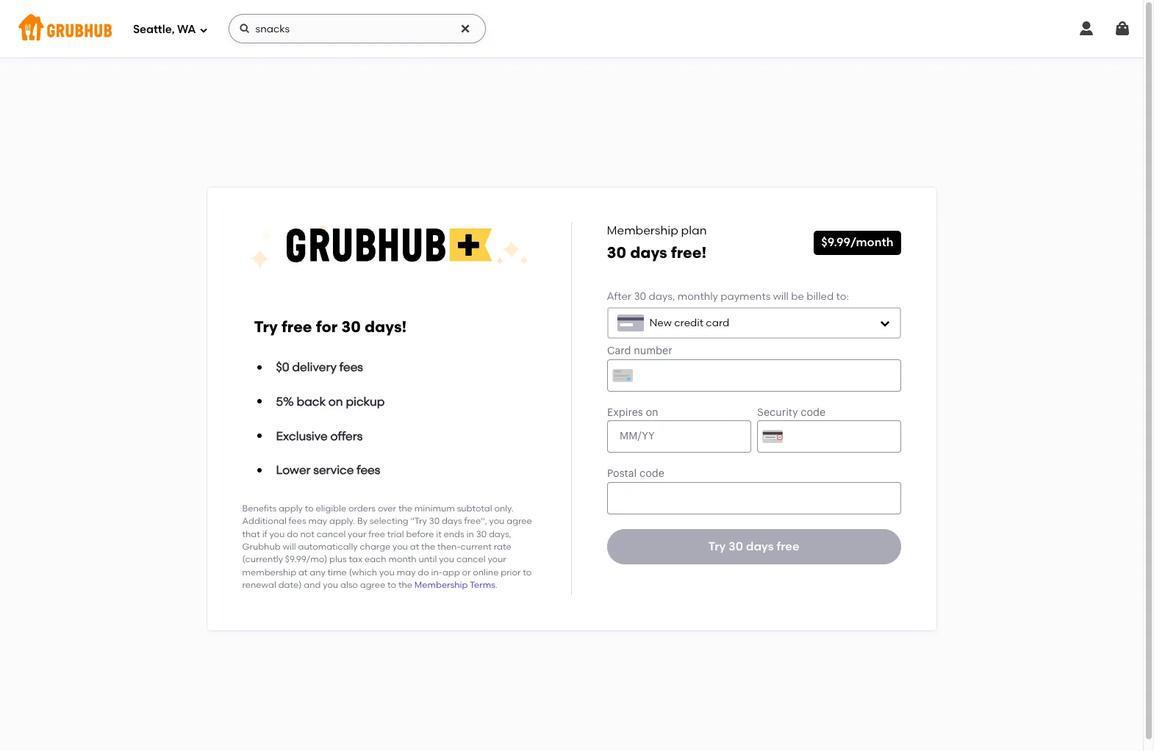Task type: describe. For each thing, give the bounding box(es) containing it.
1 horizontal spatial to
[[388, 580, 396, 591]]

$0 delivery fees
[[276, 361, 363, 375]]

pickup
[[346, 395, 385, 409]]

over
[[378, 504, 396, 514]]

new
[[650, 317, 672, 329]]

fees for $0 delivery fees
[[340, 361, 363, 375]]

days inside benefits apply to eligible orders over the minimum subtotal only. additional fees may apply. by selecting "try 30 days free", you agree that if you do not cancel your free trial before it ends in 30 days, grubhub will automatically charge you at the then-current rate (currently $9.99/mo) plus tax each month until you cancel your membership at any time (which you may do in-app or online prior to renewal date) and you also agree to the
[[442, 516, 462, 527]]

1 horizontal spatial your
[[488, 555, 506, 565]]

automatically
[[298, 542, 358, 552]]

benefits apply to eligible orders over the minimum subtotal only. additional fees may apply. by selecting "try 30 days free", you agree that if you do not cancel your free trial before it ends in 30 days, grubhub will automatically charge you at the then-current rate (currently $9.99/mo) plus tax each month until you cancel your membership at any time (which you may do in-app or online prior to renewal date) and you also agree to the
[[242, 504, 532, 591]]

try for try 30 days free
[[708, 540, 726, 554]]

0 horizontal spatial your
[[348, 529, 366, 539]]

membership plan 30 days free!
[[607, 224, 707, 262]]

month
[[389, 555, 417, 565]]

additional
[[242, 516, 287, 527]]

0 horizontal spatial svg image
[[199, 25, 208, 34]]

5%
[[276, 395, 294, 409]]

membership terms link
[[415, 580, 495, 591]]

after 30 days, monthly payments will be billed to:
[[607, 290, 849, 303]]

you up month
[[393, 542, 408, 552]]

try free for 30 days!
[[254, 318, 407, 336]]

1 vertical spatial do
[[418, 567, 429, 578]]

apply.
[[329, 516, 355, 527]]

by
[[357, 516, 368, 527]]

that
[[242, 529, 260, 539]]

1 horizontal spatial at
[[410, 542, 419, 552]]

selecting
[[370, 516, 408, 527]]

you down only. on the bottom of the page
[[489, 516, 505, 527]]

also
[[340, 580, 358, 591]]

free inside "button"
[[777, 540, 800, 554]]

monthly
[[678, 290, 718, 303]]

membership logo image
[[249, 223, 529, 270]]

days inside membership plan 30 days free!
[[630, 243, 667, 262]]

for
[[316, 318, 338, 336]]

seattle, wa
[[133, 23, 196, 36]]

$9.99/month
[[822, 236, 894, 250]]

0 horizontal spatial do
[[287, 529, 298, 539]]

membership for .
[[415, 580, 468, 591]]

membership terms .
[[415, 580, 498, 591]]

1 horizontal spatial will
[[773, 290, 789, 303]]

seattle,
[[133, 23, 175, 36]]

credit
[[674, 317, 704, 329]]

days inside try 30 days free "button"
[[746, 540, 774, 554]]

lower
[[276, 463, 311, 477]]

0 vertical spatial cancel
[[317, 529, 346, 539]]

0 horizontal spatial may
[[308, 516, 327, 527]]

free",
[[464, 516, 487, 527]]

orders
[[349, 504, 376, 514]]

and
[[304, 580, 321, 591]]

you down then-
[[439, 555, 454, 565]]

before
[[406, 529, 434, 539]]

0 vertical spatial the
[[398, 504, 412, 514]]

each
[[365, 555, 386, 565]]

2 horizontal spatial to
[[523, 567, 532, 578]]

.
[[495, 580, 498, 591]]

charge
[[360, 542, 391, 552]]

(currently
[[242, 555, 283, 565]]

2 horizontal spatial svg image
[[1114, 20, 1132, 38]]

date)
[[278, 580, 302, 591]]

0 horizontal spatial at
[[298, 567, 308, 578]]

payments
[[721, 290, 771, 303]]

apply
[[279, 504, 303, 514]]

subtotal
[[457, 504, 492, 514]]

new credit card
[[650, 317, 730, 329]]

it
[[436, 529, 442, 539]]

lower service fees
[[276, 463, 380, 477]]

free!
[[671, 243, 707, 262]]

0 vertical spatial agree
[[507, 516, 532, 527]]

try 30 days free button
[[607, 530, 901, 565]]

exclusive
[[276, 429, 328, 443]]

in
[[467, 529, 474, 539]]

billed
[[807, 290, 834, 303]]

membership
[[242, 567, 296, 578]]

prior
[[501, 567, 521, 578]]

days, inside benefits apply to eligible orders over the minimum subtotal only. additional fees may apply. by selecting "try 30 days free", you agree that if you do not cancel your free trial before it ends in 30 days, grubhub will automatically charge you at the then-current rate (currently $9.99/mo) plus tax each month until you cancel your membership at any time (which you may do in-app or online prior to renewal date) and you also agree to the
[[489, 529, 512, 539]]

not
[[300, 529, 315, 539]]

1 vertical spatial the
[[421, 542, 435, 552]]

main navigation navigation
[[0, 0, 1143, 57]]



Task type: vqa. For each thing, say whether or not it's contained in the screenshot.
31
no



Task type: locate. For each thing, give the bounding box(es) containing it.
2 vertical spatial free
[[777, 540, 800, 554]]

0 horizontal spatial try
[[254, 318, 278, 336]]

1 vertical spatial days
[[442, 516, 462, 527]]

will inside benefits apply to eligible orders over the minimum subtotal only. additional fees may apply. by selecting "try 30 days free", you agree that if you do not cancel your free trial before it ends in 30 days, grubhub will automatically charge you at the then-current rate (currently $9.99/mo) plus tax each month until you cancel your membership at any time (which you may do in-app or online prior to renewal date) and you also agree to the
[[283, 542, 296, 552]]

minimum
[[415, 504, 455, 514]]

0 vertical spatial membership
[[607, 224, 678, 238]]

agree down (which
[[360, 580, 385, 591]]

0 vertical spatial days,
[[649, 290, 675, 303]]

cancel
[[317, 529, 346, 539], [457, 555, 486, 565]]

1 horizontal spatial do
[[418, 567, 429, 578]]

plan
[[681, 224, 707, 238]]

try for try free for 30 days!
[[254, 318, 278, 336]]

0 horizontal spatial membership
[[415, 580, 468, 591]]

0 vertical spatial days
[[630, 243, 667, 262]]

1 vertical spatial cancel
[[457, 555, 486, 565]]

0 vertical spatial free
[[282, 318, 312, 336]]

1 vertical spatial fees
[[357, 463, 380, 477]]

1 horizontal spatial svg image
[[879, 317, 891, 329]]

1 horizontal spatial may
[[397, 567, 416, 578]]

fees inside benefits apply to eligible orders over the minimum subtotal only. additional fees may apply. by selecting "try 30 days free", you agree that if you do not cancel your free trial before it ends in 30 days, grubhub will automatically charge you at the then-current rate (currently $9.99/mo) plus tax each month until you cancel your membership at any time (which you may do in-app or online prior to renewal date) and you also agree to the
[[289, 516, 306, 527]]

app
[[443, 567, 460, 578]]

the right over
[[398, 504, 412, 514]]

do
[[287, 529, 298, 539], [418, 567, 429, 578]]

delivery
[[292, 361, 337, 375]]

exclusive offers
[[276, 429, 363, 443]]

eligible
[[316, 504, 346, 514]]

benefits
[[242, 504, 277, 514]]

2 vertical spatial to
[[388, 580, 396, 591]]

$0
[[276, 361, 289, 375]]

then-
[[438, 542, 461, 552]]

after
[[607, 290, 632, 303]]

fees
[[340, 361, 363, 375], [357, 463, 380, 477], [289, 516, 306, 527]]

0 vertical spatial may
[[308, 516, 327, 527]]

will left be
[[773, 290, 789, 303]]

trial
[[387, 529, 404, 539]]

membership up free! at the top right of page
[[607, 224, 678, 238]]

days, up rate
[[489, 529, 512, 539]]

1 horizontal spatial agree
[[507, 516, 532, 527]]

you right if
[[269, 529, 285, 539]]

$9.99/mo)
[[285, 555, 327, 565]]

try
[[254, 318, 278, 336], [708, 540, 726, 554]]

current
[[461, 542, 492, 552]]

fees right service in the bottom of the page
[[357, 463, 380, 477]]

online
[[473, 567, 499, 578]]

you down time
[[323, 580, 338, 591]]

30 inside try 30 days free "button"
[[729, 540, 743, 554]]

you down the each
[[379, 567, 395, 578]]

will
[[773, 290, 789, 303], [283, 542, 296, 552]]

2 vertical spatial fees
[[289, 516, 306, 527]]

days
[[630, 243, 667, 262], [442, 516, 462, 527], [746, 540, 774, 554]]

ends
[[444, 529, 464, 539]]

rate
[[494, 542, 511, 552]]

terms
[[470, 580, 495, 591]]

0 vertical spatial your
[[348, 529, 366, 539]]

Search for food, convenience, alcohol... search field
[[228, 14, 486, 43]]

will up $9.99/mo)
[[283, 542, 296, 552]]

be
[[791, 290, 804, 303]]

do left in-
[[418, 567, 429, 578]]

1 vertical spatial free
[[369, 529, 385, 539]]

0 horizontal spatial cancel
[[317, 529, 346, 539]]

0 vertical spatial try
[[254, 318, 278, 336]]

plus
[[329, 555, 347, 565]]

or
[[462, 567, 471, 578]]

2 vertical spatial the
[[398, 580, 412, 591]]

2 vertical spatial days
[[746, 540, 774, 554]]

1 vertical spatial your
[[488, 555, 506, 565]]

1 vertical spatial at
[[298, 567, 308, 578]]

membership down in-
[[415, 580, 468, 591]]

cancel up automatically
[[317, 529, 346, 539]]

1 horizontal spatial free
[[369, 529, 385, 539]]

days!
[[365, 318, 407, 336]]

membership for 30
[[607, 224, 678, 238]]

only.
[[494, 504, 514, 514]]

the down month
[[398, 580, 412, 591]]

service
[[314, 463, 354, 477]]

agree down only. on the bottom of the page
[[507, 516, 532, 527]]

1 horizontal spatial cancel
[[457, 555, 486, 565]]

svg image
[[1114, 20, 1132, 38], [239, 23, 250, 35], [199, 25, 208, 34]]

to
[[305, 504, 314, 514], [523, 567, 532, 578], [388, 580, 396, 591]]

to right apply
[[305, 504, 314, 514]]

cancel up or
[[457, 555, 486, 565]]

time
[[328, 567, 347, 578]]

1 horizontal spatial days,
[[649, 290, 675, 303]]

your down by
[[348, 529, 366, 539]]

card
[[706, 317, 730, 329]]

do left not
[[287, 529, 298, 539]]

0 vertical spatial fees
[[340, 361, 363, 375]]

1 vertical spatial will
[[283, 542, 296, 552]]

at
[[410, 542, 419, 552], [298, 567, 308, 578]]

may
[[308, 516, 327, 527], [397, 567, 416, 578]]

to right the prior
[[523, 567, 532, 578]]

wa
[[177, 23, 196, 36]]

at down $9.99/mo)
[[298, 567, 308, 578]]

1 horizontal spatial membership
[[607, 224, 678, 238]]

your down rate
[[488, 555, 506, 565]]

days, up new
[[649, 290, 675, 303]]

free inside benefits apply to eligible orders over the minimum subtotal only. additional fees may apply. by selecting "try 30 days free", you agree that if you do not cancel your free trial before it ends in 30 days, grubhub will automatically charge you at the then-current rate (currently $9.99/mo) plus tax each month until you cancel your membership at any time (which you may do in-app or online prior to renewal date) and you also agree to the
[[369, 529, 385, 539]]

until
[[419, 555, 437, 565]]

1 vertical spatial may
[[397, 567, 416, 578]]

tax
[[349, 555, 363, 565]]

1 vertical spatial agree
[[360, 580, 385, 591]]

svg image
[[1078, 20, 1096, 38], [459, 23, 471, 35], [879, 317, 891, 329]]

0 vertical spatial will
[[773, 290, 789, 303]]

the up until
[[421, 542, 435, 552]]

you
[[489, 516, 505, 527], [269, 529, 285, 539], [393, 542, 408, 552], [439, 555, 454, 565], [379, 567, 395, 578], [323, 580, 338, 591]]

1 horizontal spatial svg image
[[239, 23, 250, 35]]

0 vertical spatial at
[[410, 542, 419, 552]]

0 vertical spatial do
[[287, 529, 298, 539]]

0 vertical spatial to
[[305, 504, 314, 514]]

any
[[310, 567, 326, 578]]

2 horizontal spatial days
[[746, 540, 774, 554]]

30
[[607, 243, 627, 262], [634, 290, 646, 303], [341, 318, 361, 336], [429, 516, 440, 527], [476, 529, 487, 539], [729, 540, 743, 554]]

the
[[398, 504, 412, 514], [421, 542, 435, 552], [398, 580, 412, 591]]

30 inside membership plan 30 days free!
[[607, 243, 627, 262]]

days,
[[649, 290, 675, 303], [489, 529, 512, 539]]

fees down apply
[[289, 516, 306, 527]]

1 horizontal spatial days
[[630, 243, 667, 262]]

fees for lower service fees
[[357, 463, 380, 477]]

0 horizontal spatial svg image
[[459, 23, 471, 35]]

may down month
[[397, 567, 416, 578]]

2 horizontal spatial svg image
[[1078, 20, 1096, 38]]

0 horizontal spatial to
[[305, 504, 314, 514]]

to:
[[836, 290, 849, 303]]

1 horizontal spatial try
[[708, 540, 726, 554]]

grubhub
[[242, 542, 281, 552]]

(which
[[349, 567, 377, 578]]

membership inside membership plan 30 days free!
[[607, 224, 678, 238]]

0 horizontal spatial free
[[282, 318, 312, 336]]

0 horizontal spatial days,
[[489, 529, 512, 539]]

"try
[[411, 516, 427, 527]]

renewal
[[242, 580, 276, 591]]

your
[[348, 529, 366, 539], [488, 555, 506, 565]]

2 horizontal spatial free
[[777, 540, 800, 554]]

try 30 days free
[[708, 540, 800, 554]]

5% back on pickup
[[276, 395, 385, 409]]

agree
[[507, 516, 532, 527], [360, 580, 385, 591]]

membership
[[607, 224, 678, 238], [415, 580, 468, 591]]

try inside "button"
[[708, 540, 726, 554]]

1 vertical spatial membership
[[415, 580, 468, 591]]

on
[[329, 395, 343, 409]]

in-
[[431, 567, 443, 578]]

fees right the delivery
[[340, 361, 363, 375]]

to down month
[[388, 580, 396, 591]]

1 vertical spatial to
[[523, 567, 532, 578]]

if
[[262, 529, 267, 539]]

at down before
[[410, 542, 419, 552]]

offers
[[331, 429, 363, 443]]

0 horizontal spatial agree
[[360, 580, 385, 591]]

back
[[297, 395, 326, 409]]

1 vertical spatial days,
[[489, 529, 512, 539]]

may up not
[[308, 516, 327, 527]]

0 horizontal spatial will
[[283, 542, 296, 552]]

1 vertical spatial try
[[708, 540, 726, 554]]

0 horizontal spatial days
[[442, 516, 462, 527]]



